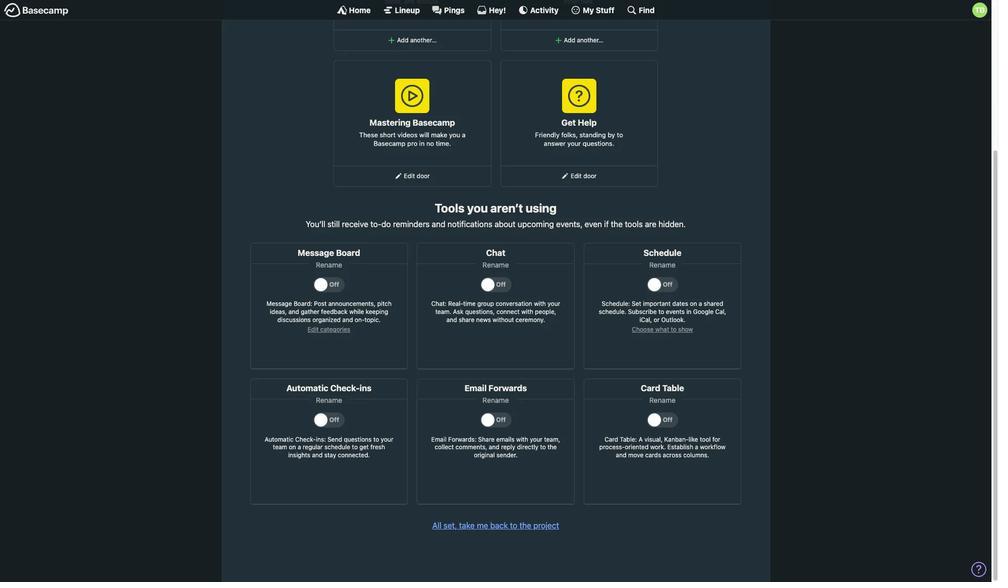 Task type: vqa. For each thing, say whether or not it's contained in the screenshot.
test link
no



Task type: describe. For each thing, give the bounding box(es) containing it.
reminders
[[393, 220, 430, 229]]

feedback
[[321, 308, 348, 316]]

the inside 'tools you aren't using you'll still receive to-do reminders and notifications about upcoming events, even if the tools are hidden.'
[[611, 220, 623, 229]]

stay
[[325, 451, 336, 459]]

by
[[608, 131, 616, 139]]

chat
[[486, 248, 506, 258]]

without
[[493, 316, 514, 323]]

rename inside email forwards rename
[[483, 396, 509, 404]]

questions,
[[465, 308, 495, 316]]

pings
[[444, 5, 465, 14]]

establish
[[668, 443, 694, 451]]

mastering basecamp these short videos will make you a basecamp pro in no time.
[[359, 118, 466, 148]]

standing
[[580, 131, 606, 139]]

automatic for ins
[[287, 383, 329, 393]]

a inside card table: a visual, kanban-like tool for process-oriented work. establish a workflow and move cards across columns.
[[695, 443, 699, 451]]

announcements,
[[329, 300, 376, 308]]

add for 1st "add another…" 'link' from right
[[564, 36, 576, 44]]

edit inside the "message board: post announcements, pitch ideas, and gather feedback while keeping discussions organized and on-topic. edit categories"
[[308, 326, 319, 333]]

edit for mastering
[[404, 172, 415, 180]]

will
[[420, 131, 429, 139]]

to right back
[[510, 521, 518, 530]]

friendly
[[536, 131, 560, 139]]

topic.
[[365, 316, 381, 323]]

receive
[[342, 220, 369, 229]]

the inside email forwards: share emails with your team, collect comments, and reply directly to the original sender.
[[548, 443, 557, 451]]

time
[[463, 300, 476, 308]]

and up discussions
[[289, 308, 299, 316]]

a
[[639, 436, 643, 443]]

ical,
[[640, 316, 652, 323]]

automatic for ins:
[[265, 436, 294, 443]]

1 add another… link from the left
[[336, 32, 489, 49]]

rename link for message board
[[313, 257, 346, 272]]

categories
[[321, 326, 351, 333]]

rename link for schedule
[[646, 257, 680, 272]]

on inside automatic check-ins: send questions to your team on a regular schedule to get fresh insights and stay connected.
[[289, 443, 296, 451]]

team
[[273, 443, 287, 451]]

connect
[[497, 308, 520, 316]]

using
[[526, 201, 557, 215]]

me
[[477, 521, 488, 530]]

check- for ins:
[[295, 436, 316, 443]]

and down while
[[343, 316, 353, 323]]

rename link for email forwards
[[479, 392, 513, 408]]

to down important
[[659, 308, 665, 316]]

and inside automatic check-ins: send questions to your team on a regular schedule to get fresh insights and stay connected.
[[312, 451, 323, 459]]

rename link for automatic check-ins
[[313, 392, 346, 408]]

door for basecamp
[[417, 172, 430, 180]]

edit categories link
[[308, 326, 351, 333]]

2 vertical spatial the
[[520, 521, 532, 530]]

message for board
[[298, 248, 334, 258]]

ideas,
[[270, 308, 287, 316]]

if
[[605, 220, 609, 229]]

subscribe
[[628, 308, 657, 316]]

help
[[578, 118, 597, 128]]

regular
[[303, 443, 323, 451]]

dates
[[673, 300, 689, 308]]

edit door for help
[[571, 172, 597, 180]]

insights
[[288, 451, 311, 459]]

on inside schedule: set important dates on a shared schedule. subscribe to events in google cal, ical, or outlook. choose what to show
[[690, 300, 697, 308]]

lineup
[[395, 5, 420, 14]]

table
[[663, 383, 685, 393]]

email forwards: share emails with your team, collect comments, and reply directly to the original sender.
[[432, 436, 561, 459]]

email for forwards:
[[432, 436, 447, 443]]

no
[[427, 140, 434, 148]]

cards
[[646, 451, 662, 459]]

process-
[[600, 443, 625, 451]]

to up "connected."
[[352, 443, 358, 451]]

to inside email forwards: share emails with your team, collect comments, and reply directly to the original sender.
[[540, 443, 546, 451]]

pings button
[[432, 5, 465, 15]]

all
[[433, 521, 442, 530]]

ins
[[360, 383, 372, 393]]

these
[[359, 131, 378, 139]]

forwards
[[489, 383, 527, 393]]

tim burton image
[[973, 3, 988, 18]]

email for forwards
[[465, 383, 487, 393]]

or
[[654, 316, 660, 323]]

schedule
[[325, 443, 351, 451]]

automatic check-ins rename
[[287, 383, 372, 404]]

pro
[[408, 140, 418, 148]]

do
[[382, 220, 391, 229]]

in for basecamp
[[420, 140, 425, 148]]

ins:
[[316, 436, 326, 443]]

cal,
[[716, 308, 727, 316]]

edit for get
[[571, 172, 582, 180]]

switch accounts image
[[4, 3, 69, 18]]

to-
[[371, 220, 382, 229]]

rename inside "message board rename"
[[316, 260, 342, 269]]

check- for ins
[[331, 383, 360, 393]]

share
[[459, 316, 475, 323]]

what
[[656, 326, 670, 333]]

with up people,
[[534, 300, 546, 308]]

email forwards rename
[[465, 383, 527, 404]]

team,
[[545, 436, 561, 443]]

chat rename
[[483, 248, 509, 269]]

mastering
[[370, 118, 411, 128]]

2 add another… from the left
[[564, 36, 604, 44]]

make
[[431, 131, 448, 139]]

card table rename
[[641, 383, 685, 404]]

with inside email forwards: share emails with your team, collect comments, and reply directly to the original sender.
[[517, 436, 529, 443]]

conversation
[[496, 300, 533, 308]]

outlook.
[[662, 316, 686, 323]]

board
[[336, 248, 361, 258]]

share
[[478, 436, 495, 443]]

rename inside card table rename
[[650, 396, 676, 404]]

your inside email forwards: share emails with your team, collect comments, and reply directly to the original sender.
[[530, 436, 543, 443]]

and inside card table: a visual, kanban-like tool for process-oriented work. establish a workflow and move cards across columns.
[[616, 451, 627, 459]]

show
[[679, 326, 694, 333]]

ask
[[453, 308, 464, 316]]

emails
[[497, 436, 515, 443]]

main element
[[0, 0, 992, 20]]

activity
[[531, 5, 559, 14]]

your inside "get help friendly folks, standing by to answer your questions."
[[568, 140, 581, 148]]

your inside automatic check-ins: send questions to your team on a regular schedule to get fresh insights and stay connected.
[[381, 436, 394, 443]]

a inside mastering basecamp these short videos will make you a basecamp pro in no time.
[[462, 131, 466, 139]]

card for table
[[641, 383, 661, 393]]

choose
[[632, 326, 654, 333]]

add for first "add another…" 'link' from left
[[397, 36, 409, 44]]

about
[[495, 220, 516, 229]]

edit door link for basecamp
[[336, 168, 489, 184]]

while
[[349, 308, 364, 316]]

chat: real-time group conversation with your team. ask questions, connect with people, and share news without ceremony.
[[432, 300, 561, 323]]

schedule rename
[[644, 248, 682, 269]]

rename link for chat
[[479, 257, 513, 272]]

pitch
[[378, 300, 392, 308]]



Task type: locate. For each thing, give the bounding box(es) containing it.
email left forwards
[[465, 383, 487, 393]]

on up insights
[[289, 443, 296, 451]]

edit door link down pro
[[336, 168, 489, 184]]

post
[[314, 300, 327, 308]]

people,
[[535, 308, 557, 316]]

1 horizontal spatial card
[[641, 383, 661, 393]]

1 horizontal spatial email
[[465, 383, 487, 393]]

0 horizontal spatial edit door link
[[336, 168, 489, 184]]

1 horizontal spatial add
[[564, 36, 576, 44]]

rename inside schedule rename
[[650, 260, 676, 269]]

rename
[[316, 260, 342, 269], [483, 260, 509, 269], [650, 260, 676, 269], [316, 396, 342, 404], [483, 396, 509, 404], [650, 396, 676, 404]]

0 horizontal spatial card
[[605, 436, 619, 443]]

0 vertical spatial in
[[420, 140, 425, 148]]

basecamp up make
[[413, 118, 455, 128]]

1 horizontal spatial message
[[298, 248, 334, 258]]

1 horizontal spatial edit
[[404, 172, 415, 180]]

ceremony.
[[516, 316, 545, 323]]

another… for first "add another…" 'link' from left
[[410, 36, 437, 44]]

add down lineup link
[[397, 36, 409, 44]]

rename down forwards
[[483, 396, 509, 404]]

set
[[632, 300, 642, 308]]

videos
[[398, 131, 418, 139]]

a inside schedule: set important dates on a shared schedule. subscribe to events in google cal, ical, or outlook. choose what to show
[[699, 300, 703, 308]]

board:
[[294, 300, 312, 308]]

with up directly
[[517, 436, 529, 443]]

1 horizontal spatial in
[[687, 308, 692, 316]]

0 vertical spatial you
[[449, 131, 460, 139]]

get
[[562, 118, 576, 128]]

all set, take me back to the project link
[[433, 521, 559, 530]]

0 horizontal spatial edit door
[[404, 172, 430, 180]]

a right make
[[462, 131, 466, 139]]

1 horizontal spatial on
[[690, 300, 697, 308]]

get
[[360, 443, 369, 451]]

comments,
[[456, 443, 487, 451]]

with up 'ceremony.'
[[522, 308, 534, 316]]

add another… down lineup
[[397, 36, 437, 44]]

1 vertical spatial check-
[[295, 436, 316, 443]]

0 horizontal spatial basecamp
[[374, 140, 406, 148]]

schedule.
[[599, 308, 627, 316]]

0 horizontal spatial add another…
[[397, 36, 437, 44]]

card left table
[[641, 383, 661, 393]]

1 horizontal spatial add another…
[[564, 36, 604, 44]]

2 door from the left
[[584, 172, 597, 180]]

and down share
[[489, 443, 500, 451]]

a up google
[[699, 300, 703, 308]]

and inside email forwards: share emails with your team, collect comments, and reply directly to the original sender.
[[489, 443, 500, 451]]

your down folks,
[[568, 140, 581, 148]]

rename link up share
[[479, 392, 513, 408]]

rename down chat on the top
[[483, 260, 509, 269]]

card inside card table rename
[[641, 383, 661, 393]]

schedule
[[644, 248, 682, 258]]

check- inside automatic check-ins: send questions to your team on a regular schedule to get fresh insights and stay connected.
[[295, 436, 316, 443]]

message inside "message board rename"
[[298, 248, 334, 258]]

card inside card table: a visual, kanban-like tool for process-oriented work. establish a workflow and move cards across columns.
[[605, 436, 619, 443]]

you
[[449, 131, 460, 139], [467, 201, 488, 215]]

upcoming
[[518, 220, 554, 229]]

take
[[459, 521, 475, 530]]

1 vertical spatial in
[[687, 308, 692, 316]]

1 edit door link from the left
[[336, 168, 489, 184]]

1 horizontal spatial basecamp
[[413, 118, 455, 128]]

0 horizontal spatial check-
[[295, 436, 316, 443]]

0 horizontal spatial add
[[397, 36, 409, 44]]

0 vertical spatial on
[[690, 300, 697, 308]]

you inside mastering basecamp these short videos will make you a basecamp pro in no time.
[[449, 131, 460, 139]]

add another… link down lineup
[[336, 32, 489, 49]]

1 add from the left
[[397, 36, 409, 44]]

1 horizontal spatial edit door link
[[503, 168, 656, 184]]

0 vertical spatial message
[[298, 248, 334, 258]]

in inside schedule: set important dates on a shared schedule. subscribe to events in google cal, ical, or outlook. choose what to show
[[687, 308, 692, 316]]

my stuff
[[583, 5, 615, 14]]

0 horizontal spatial email
[[432, 436, 447, 443]]

0 horizontal spatial another…
[[410, 36, 437, 44]]

0 vertical spatial automatic
[[287, 383, 329, 393]]

tools
[[435, 201, 465, 215]]

a inside automatic check-ins: send questions to your team on a regular schedule to get fresh insights and stay connected.
[[298, 443, 301, 451]]

the left project
[[520, 521, 532, 530]]

in
[[420, 140, 425, 148], [687, 308, 692, 316]]

team.
[[436, 308, 452, 316]]

news
[[476, 316, 491, 323]]

door down no
[[417, 172, 430, 180]]

2 edit door link from the left
[[503, 168, 656, 184]]

2 add from the left
[[564, 36, 576, 44]]

hidden.
[[659, 220, 686, 229]]

automatic check-ins: send questions to your team on a regular schedule to get fresh insights and stay connected.
[[265, 436, 394, 459]]

1 vertical spatial you
[[467, 201, 488, 215]]

my
[[583, 5, 594, 14]]

email up collect
[[432, 436, 447, 443]]

1 horizontal spatial door
[[584, 172, 597, 180]]

and down "process-"
[[616, 451, 627, 459]]

a up the columns.
[[695, 443, 699, 451]]

google
[[694, 308, 714, 316]]

and down the regular
[[312, 451, 323, 459]]

edit
[[404, 172, 415, 180], [571, 172, 582, 180], [308, 326, 319, 333]]

to inside "get help friendly folks, standing by to answer your questions."
[[617, 131, 623, 139]]

automatic inside "automatic check-ins rename"
[[287, 383, 329, 393]]

0 vertical spatial check-
[[331, 383, 360, 393]]

are
[[645, 220, 657, 229]]

rename down schedule at the right top
[[650, 260, 676, 269]]

discussions
[[278, 316, 311, 323]]

1 add another… from the left
[[397, 36, 437, 44]]

1 another… from the left
[[410, 36, 437, 44]]

1 vertical spatial on
[[289, 443, 296, 451]]

lineup link
[[383, 5, 420, 15]]

edit door link for help
[[503, 168, 656, 184]]

another… down lineup
[[410, 36, 437, 44]]

notifications
[[448, 220, 493, 229]]

rename link up post
[[313, 257, 346, 272]]

oriented
[[625, 443, 649, 451]]

1 horizontal spatial another…
[[577, 36, 604, 44]]

0 horizontal spatial edit
[[308, 326, 319, 333]]

0 horizontal spatial in
[[420, 140, 425, 148]]

your up directly
[[530, 436, 543, 443]]

door
[[417, 172, 430, 180], [584, 172, 597, 180]]

project
[[534, 521, 559, 530]]

in left no
[[420, 140, 425, 148]]

add another…
[[397, 36, 437, 44], [564, 36, 604, 44]]

home link
[[337, 5, 371, 15]]

0 vertical spatial basecamp
[[413, 118, 455, 128]]

another… down "my stuff" popup button
[[577, 36, 604, 44]]

1 vertical spatial automatic
[[265, 436, 294, 443]]

rename link left the ins
[[313, 392, 346, 408]]

schedule:
[[602, 300, 630, 308]]

on up google
[[690, 300, 697, 308]]

edit door down questions.
[[571, 172, 597, 180]]

1 vertical spatial card
[[605, 436, 619, 443]]

to
[[617, 131, 623, 139], [659, 308, 665, 316], [671, 326, 677, 333], [374, 436, 379, 443], [352, 443, 358, 451], [540, 443, 546, 451], [510, 521, 518, 530]]

to up "fresh"
[[374, 436, 379, 443]]

a
[[462, 131, 466, 139], [699, 300, 703, 308], [298, 443, 301, 451], [695, 443, 699, 451]]

1 horizontal spatial you
[[467, 201, 488, 215]]

rename down table
[[650, 396, 676, 404]]

edit down pro
[[404, 172, 415, 180]]

gather
[[301, 308, 320, 316]]

edit door link
[[336, 168, 489, 184], [503, 168, 656, 184]]

find button
[[627, 5, 655, 15]]

you inside 'tools you aren't using you'll still receive to-do reminders and notifications about upcoming events, even if the tools are hidden.'
[[467, 201, 488, 215]]

the down team,
[[548, 443, 557, 451]]

card
[[641, 383, 661, 393], [605, 436, 619, 443]]

2 horizontal spatial the
[[611, 220, 623, 229]]

0 vertical spatial card
[[641, 383, 661, 393]]

you up time.
[[449, 131, 460, 139]]

chat:
[[432, 300, 447, 308]]

1 horizontal spatial edit door
[[571, 172, 597, 180]]

rename link up visual,
[[646, 392, 680, 408]]

another…
[[410, 36, 437, 44], [577, 36, 604, 44]]

message inside the "message board: post announcements, pitch ideas, and gather feedback while keeping discussions organized and on-topic. edit categories"
[[267, 300, 292, 308]]

add another… down my
[[564, 36, 604, 44]]

edit door link down questions.
[[503, 168, 656, 184]]

1 vertical spatial message
[[267, 300, 292, 308]]

0 horizontal spatial door
[[417, 172, 430, 180]]

1 vertical spatial the
[[548, 443, 557, 451]]

1 vertical spatial basecamp
[[374, 140, 406, 148]]

rename down board
[[316, 260, 342, 269]]

2 add another… link from the left
[[503, 32, 656, 49]]

email inside email forwards: share emails with your team, collect comments, and reply directly to the original sender.
[[432, 436, 447, 443]]

time.
[[436, 140, 451, 148]]

add another… link down my
[[503, 32, 656, 49]]

automatic
[[287, 383, 329, 393], [265, 436, 294, 443]]

edit door down pro
[[404, 172, 430, 180]]

rename up send
[[316, 396, 342, 404]]

your inside chat: real-time group conversation with your team. ask questions, connect with people, and share news without ceremony.
[[548, 300, 561, 308]]

get help friendly folks, standing by to answer your questions.
[[536, 118, 623, 148]]

your up people,
[[548, 300, 561, 308]]

rename link up important
[[646, 257, 680, 272]]

door for help
[[584, 172, 597, 180]]

the right if
[[611, 220, 623, 229]]

1 horizontal spatial check-
[[331, 383, 360, 393]]

hey!
[[489, 5, 506, 14]]

a up insights
[[298, 443, 301, 451]]

1 horizontal spatial add another… link
[[503, 32, 656, 49]]

on-
[[355, 316, 365, 323]]

rename link up group
[[479, 257, 513, 272]]

visual,
[[645, 436, 663, 443]]

rename inside "automatic check-ins rename"
[[316, 396, 342, 404]]

important
[[643, 300, 671, 308]]

questions.
[[583, 140, 615, 148]]

collect
[[435, 443, 454, 451]]

and inside 'tools you aren't using you'll still receive to-do reminders and notifications about upcoming events, even if the tools are hidden.'
[[432, 220, 446, 229]]

fresh
[[371, 443, 385, 451]]

to right by
[[617, 131, 623, 139]]

edit door for basecamp
[[404, 172, 430, 180]]

in down dates
[[687, 308, 692, 316]]

set,
[[444, 521, 457, 530]]

check- inside "automatic check-ins rename"
[[331, 383, 360, 393]]

2 edit door from the left
[[571, 172, 597, 180]]

your up "fresh"
[[381, 436, 394, 443]]

2 horizontal spatial edit
[[571, 172, 582, 180]]

0 horizontal spatial on
[[289, 443, 296, 451]]

message for board:
[[267, 300, 292, 308]]

0 horizontal spatial the
[[520, 521, 532, 530]]

to down outlook.
[[671, 326, 677, 333]]

0 vertical spatial the
[[611, 220, 623, 229]]

in for set
[[687, 308, 692, 316]]

basecamp down the 'short'
[[374, 140, 406, 148]]

and down "tools"
[[432, 220, 446, 229]]

0 vertical spatial email
[[465, 383, 487, 393]]

door down questions.
[[584, 172, 597, 180]]

0 horizontal spatial message
[[267, 300, 292, 308]]

email inside email forwards rename
[[465, 383, 487, 393]]

organized
[[313, 316, 341, 323]]

you up "notifications"
[[467, 201, 488, 215]]

message down you'll
[[298, 248, 334, 258]]

rename link for card table
[[646, 392, 680, 408]]

0 horizontal spatial add another… link
[[336, 32, 489, 49]]

to down team,
[[540, 443, 546, 451]]

edit down folks,
[[571, 172, 582, 180]]

in inside mastering basecamp these short videos will make you a basecamp pro in no time.
[[420, 140, 425, 148]]

card up "process-"
[[605, 436, 619, 443]]

2 another… from the left
[[577, 36, 604, 44]]

shared
[[704, 300, 724, 308]]

message up ideas, at the bottom of the page
[[267, 300, 292, 308]]

hey! button
[[477, 5, 506, 15]]

work.
[[651, 443, 666, 451]]

across
[[663, 451, 682, 459]]

still
[[328, 220, 340, 229]]

card for table:
[[605, 436, 619, 443]]

add down "my stuff" popup button
[[564, 36, 576, 44]]

1 edit door from the left
[[404, 172, 430, 180]]

and inside chat: real-time group conversation with your team. ask questions, connect with people, and share news without ceremony.
[[447, 316, 457, 323]]

you'll
[[306, 220, 326, 229]]

automatic inside automatic check-ins: send questions to your team on a regular schedule to get fresh insights and stay connected.
[[265, 436, 294, 443]]

answer
[[544, 140, 566, 148]]

all set, take me back to the project
[[433, 521, 559, 530]]

send
[[328, 436, 342, 443]]

another… for 1st "add another…" 'link' from right
[[577, 36, 604, 44]]

1 door from the left
[[417, 172, 430, 180]]

and down ask
[[447, 316, 457, 323]]

edit down organized
[[308, 326, 319, 333]]

events
[[666, 308, 685, 316]]

my stuff button
[[571, 5, 615, 15]]

reply
[[501, 443, 516, 451]]

1 horizontal spatial the
[[548, 443, 557, 451]]

0 horizontal spatial you
[[449, 131, 460, 139]]

1 vertical spatial email
[[432, 436, 447, 443]]



